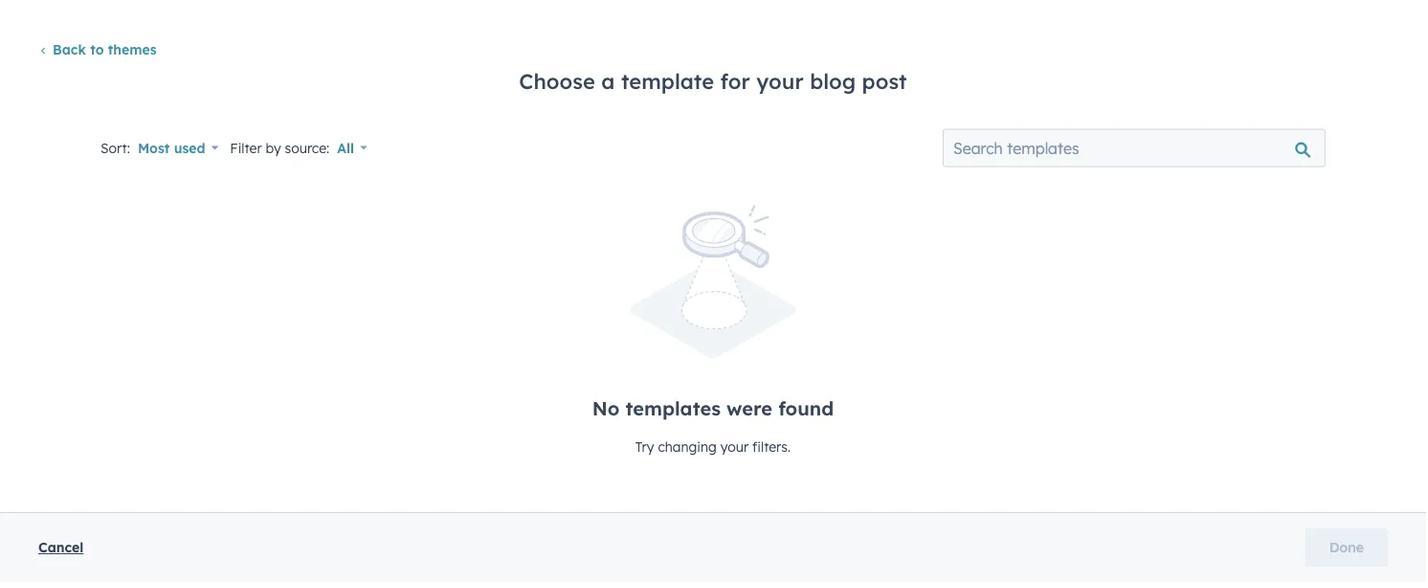 Task type: describe. For each thing, give the bounding box(es) containing it.
changing
[[658, 438, 717, 455]]

all
[[337, 139, 354, 156]]

most
[[138, 139, 170, 156]]

no templates were found
[[592, 396, 834, 420]]

done
[[1330, 539, 1364, 556]]

all button
[[337, 135, 367, 161]]

for
[[720, 68, 750, 94]]

templates
[[626, 396, 721, 420]]

lists
[[334, 154, 355, 168]]

back
[[53, 41, 86, 58]]

post
[[862, 68, 907, 94]]

most used
[[138, 139, 205, 156]]

your for for
[[757, 68, 804, 94]]

sort:
[[101, 139, 130, 156]]

used
[[174, 139, 205, 156]]

by
[[266, 139, 281, 156]]

themes
[[108, 41, 157, 58]]

a
[[601, 68, 615, 94]]

choose a template for your blog post
[[519, 68, 907, 94]]

to
[[90, 41, 104, 58]]

page
[[303, 154, 331, 168]]

this page lists all your blog posts.
[[279, 154, 461, 168]]

try changing your filters.
[[635, 438, 791, 455]]

back to themes
[[53, 41, 157, 58]]

try
[[635, 438, 654, 455]]



Task type: vqa. For each thing, say whether or not it's contained in the screenshot.
your to the top
yes



Task type: locate. For each thing, give the bounding box(es) containing it.
template
[[621, 68, 714, 94]]

Search templates search field
[[943, 129, 1326, 167]]

filter
[[230, 139, 262, 156]]

filter by source:
[[230, 139, 330, 156]]

cancel
[[38, 539, 84, 556]]

blog for posts.
[[401, 154, 425, 168]]

0 vertical spatial your
[[757, 68, 804, 94]]

choose
[[519, 68, 595, 94]]

found
[[778, 396, 834, 420]]

no
[[592, 396, 620, 420]]

1 vertical spatial your
[[374, 154, 398, 168]]

your for all
[[374, 154, 398, 168]]

2 horizontal spatial your
[[757, 68, 804, 94]]

your inside the "no templates were found" alert
[[721, 438, 749, 455]]

posts.
[[428, 154, 461, 168]]

blog for post
[[810, 68, 856, 94]]

0 horizontal spatial your
[[374, 154, 398, 168]]

1 horizontal spatial your
[[721, 438, 749, 455]]

no templates were found alert
[[101, 205, 1326, 459]]

0 vertical spatial blog
[[810, 68, 856, 94]]

all
[[359, 154, 371, 168]]

source:
[[285, 139, 330, 156]]

None number field
[[279, 382, 631, 420]]

1 horizontal spatial blog
[[810, 68, 856, 94]]

blog left post on the right
[[810, 68, 856, 94]]

1 vertical spatial blog
[[401, 154, 425, 168]]

your
[[757, 68, 804, 94], [374, 154, 398, 168], [721, 438, 749, 455]]

were
[[727, 396, 773, 420]]

this
[[279, 154, 300, 168]]

your right all
[[374, 154, 398, 168]]

most used button
[[138, 135, 219, 161]]

filters.
[[753, 438, 791, 455]]

2 vertical spatial your
[[721, 438, 749, 455]]

blog
[[810, 68, 856, 94], [401, 154, 425, 168]]

your left filters.
[[721, 438, 749, 455]]

done button
[[1306, 528, 1388, 567]]

blog left posts.
[[401, 154, 425, 168]]

back to themes button
[[38, 41, 157, 58]]

your right for
[[757, 68, 804, 94]]

cancel button
[[38, 536, 84, 559]]

0 horizontal spatial blog
[[401, 154, 425, 168]]



